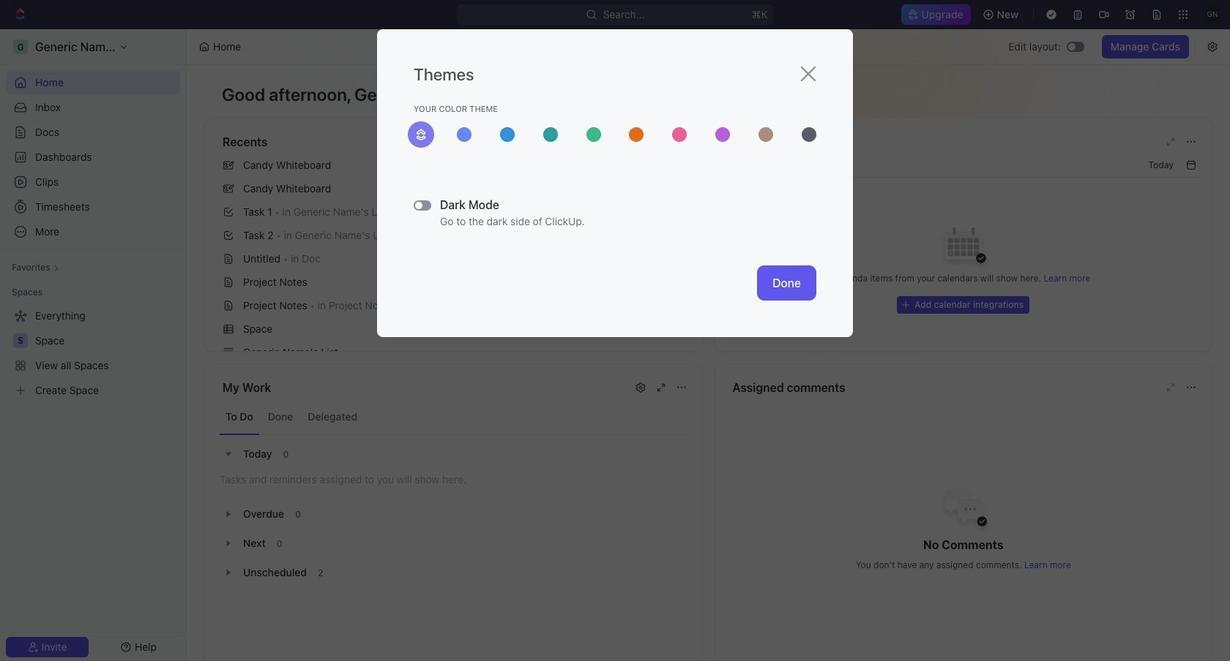 Task type: describe. For each thing, give the bounding box(es) containing it.
sidebar navigation
[[0, 29, 187, 662]]

tree inside sidebar navigation
[[6, 305, 180, 403]]



Task type: locate. For each thing, give the bounding box(es) containing it.
tab list
[[220, 400, 687, 436]]

dialog
[[377, 29, 853, 338]]

tree
[[6, 305, 180, 403]]



Task type: vqa. For each thing, say whether or not it's contained in the screenshot.
middle to
no



